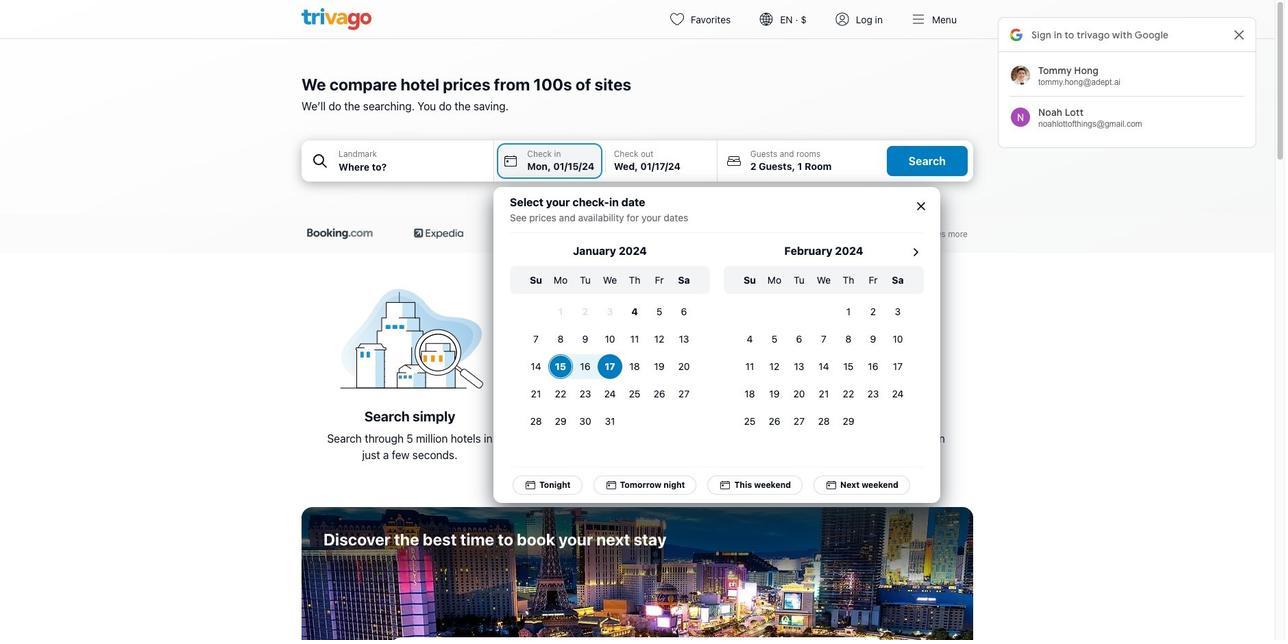 Task type: describe. For each thing, give the bounding box(es) containing it.
trip.com image
[[748, 228, 794, 239]]

save big image
[[773, 280, 958, 397]]

accor image
[[671, 228, 707, 239]]

Where to? search field
[[339, 159, 486, 174]]

vrbo image
[[595, 228, 630, 239]]

1 compare confidently image from the left
[[318, 280, 503, 397]]

hotels.com image
[[505, 228, 553, 239]]



Task type: vqa. For each thing, say whether or not it's contained in the screenshot.
Clear image
no



Task type: locate. For each thing, give the bounding box(es) containing it.
priceline image
[[835, 228, 881, 239]]

next image
[[908, 244, 924, 260]]

None field
[[302, 141, 494, 182]]

1 horizontal spatial compare confidently image
[[545, 280, 730, 397]]

expedia image
[[414, 228, 464, 239]]

booking.com image
[[307, 228, 373, 239]]

0 horizontal spatial compare confidently image
[[318, 280, 503, 397]]

2 compare confidently image from the left
[[545, 280, 730, 397]]

compare confidently image
[[318, 280, 503, 397], [545, 280, 730, 397]]



